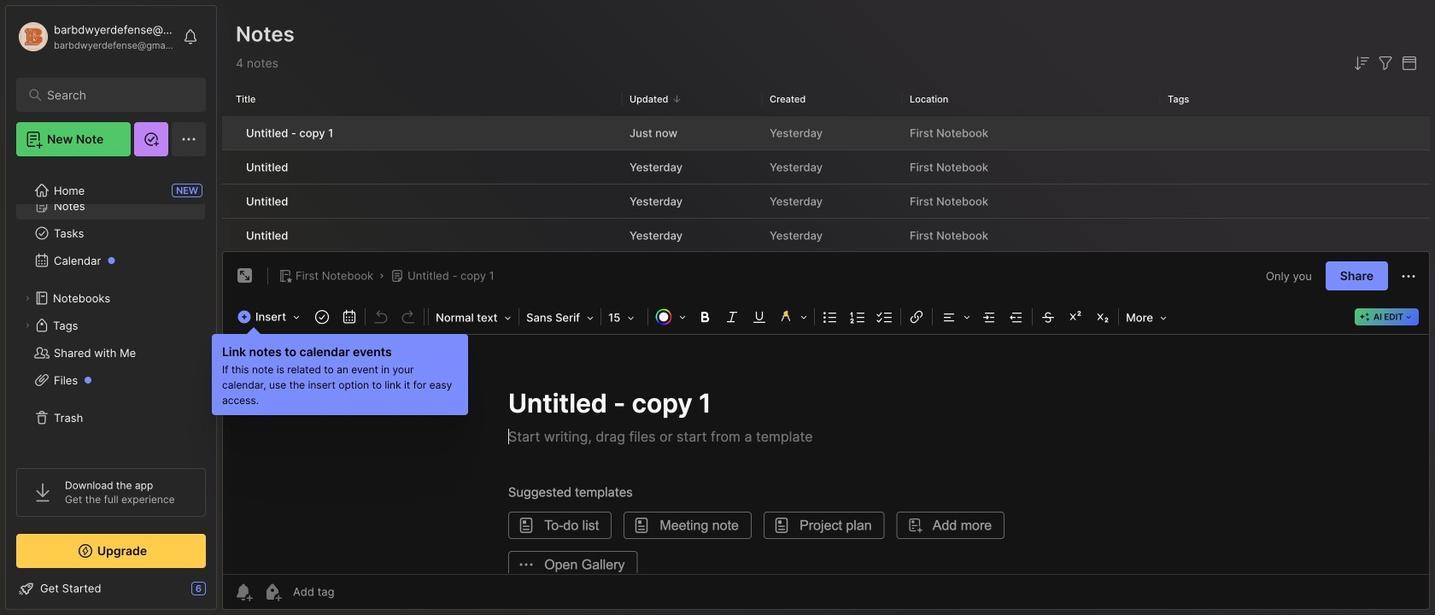 Task type: locate. For each thing, give the bounding box(es) containing it.
highlight image
[[774, 305, 813, 329]]

font family image
[[521, 306, 599, 328]]

Note Editor text field
[[223, 334, 1430, 574]]

task image
[[310, 305, 334, 329]]

font size image
[[603, 306, 646, 328]]

None search field
[[47, 85, 183, 105]]

calendar event image
[[338, 305, 362, 329]]

underline image
[[748, 305, 772, 329]]

checklist image
[[874, 305, 897, 329]]

insert link image
[[905, 305, 929, 329]]

add tag image
[[262, 582, 283, 602]]

expand tags image
[[22, 320, 32, 331]]

superscript image
[[1064, 305, 1088, 329]]

heading level image
[[431, 306, 517, 328]]

note window element
[[222, 251, 1431, 610]]

bold image
[[693, 305, 717, 329]]

row group
[[222, 116, 1431, 254]]

expand notebooks image
[[22, 293, 32, 303]]

bulleted list image
[[819, 305, 843, 329]]

strikethrough image
[[1037, 305, 1061, 329]]

tree
[[6, 165, 216, 453]]

numbered list image
[[846, 305, 870, 329]]

add a reminder image
[[233, 582, 254, 602]]



Task type: vqa. For each thing, say whether or not it's contained in the screenshot.
Account field
no



Task type: describe. For each thing, give the bounding box(es) containing it.
indent image
[[978, 305, 1002, 329]]

italic image
[[721, 305, 744, 329]]

main element
[[0, 0, 222, 615]]

alignment image
[[935, 305, 976, 329]]

expand note image
[[235, 266, 256, 286]]

tree inside 'main' element
[[6, 165, 216, 453]]

Search text field
[[47, 87, 183, 103]]

outdent image
[[1005, 305, 1029, 329]]

insert image
[[233, 306, 309, 328]]

subscript image
[[1091, 305, 1115, 329]]

more image
[[1121, 306, 1173, 328]]

font color image
[[650, 305, 691, 329]]

none search field inside 'main' element
[[47, 85, 183, 105]]



